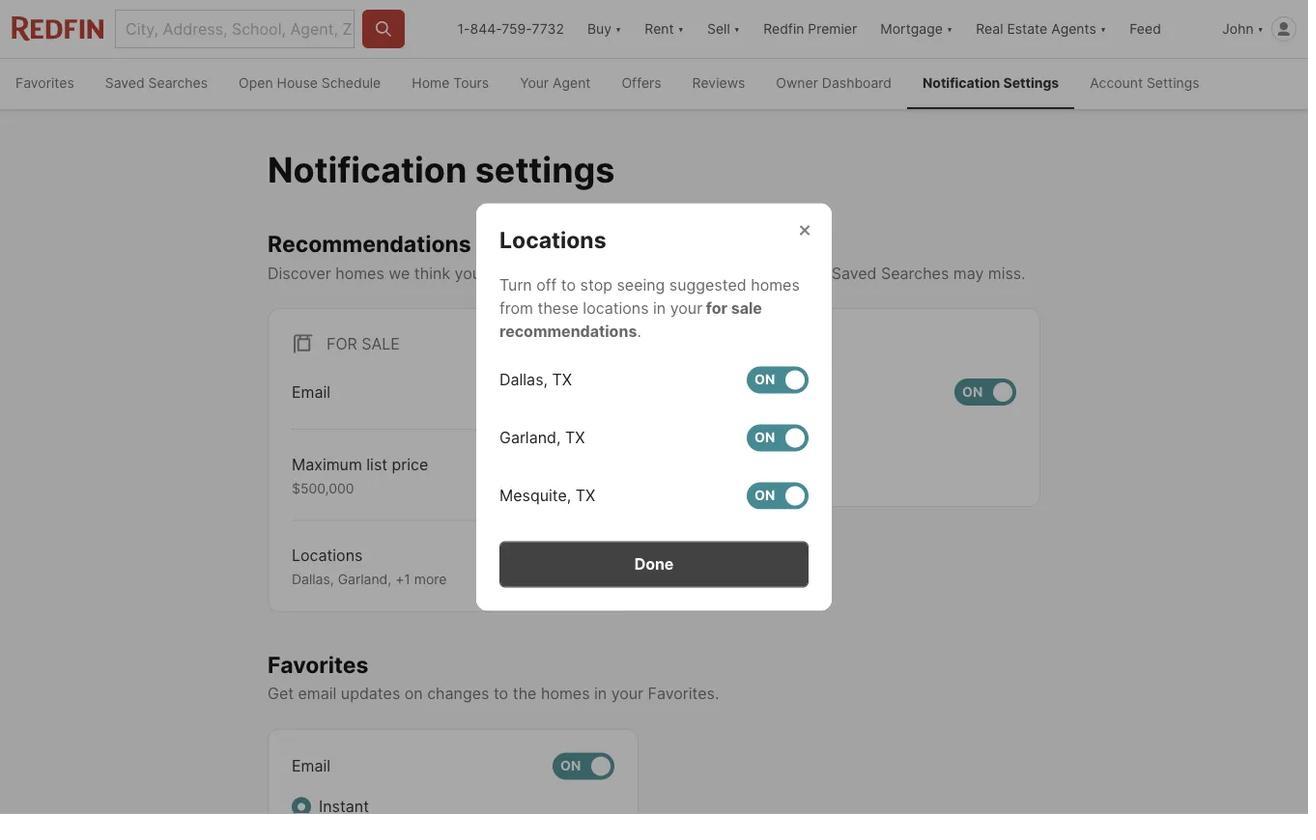 Task type: vqa. For each thing, say whether or not it's contained in the screenshot.
'director,'
no



Task type: locate. For each thing, give the bounding box(es) containing it.
1 horizontal spatial instant radio
[[698, 423, 717, 442]]

0 horizontal spatial on
[[405, 685, 423, 704]]

0 horizontal spatial homes
[[336, 264, 385, 283]]

on right updates on the bottom left of the page
[[405, 685, 423, 704]]

Daily radio
[[698, 462, 717, 481]]

these
[[538, 299, 579, 318]]

1 horizontal spatial favorites
[[268, 651, 369, 678]]

price
[[392, 455, 429, 474]]

your up locations at the top of page
[[597, 264, 630, 283]]

settings for notification settings
[[1004, 75, 1060, 91]]

0 horizontal spatial favorites
[[15, 75, 74, 91]]

0 vertical spatial locations
[[500, 227, 607, 254]]

notification
[[923, 75, 1001, 91], [268, 148, 467, 190]]

email down for
[[292, 383, 331, 401]]

owner
[[777, 75, 819, 91]]

for sale recommendations
[[500, 299, 763, 341]]

seeing
[[617, 276, 665, 295]]

2 horizontal spatial homes
[[751, 276, 800, 295]]

searches left may
[[882, 264, 950, 283]]

None checkbox
[[747, 367, 809, 394], [955, 379, 1017, 406], [747, 483, 809, 510], [553, 754, 615, 781], [747, 367, 809, 394], [955, 379, 1017, 406], [747, 483, 809, 510], [553, 754, 615, 781]]

searches left 'open'
[[148, 75, 208, 91]]

locations for locations
[[500, 227, 607, 254]]

miss.
[[989, 264, 1026, 283]]

1 vertical spatial in
[[595, 685, 607, 704]]

locations up based
[[500, 227, 607, 254]]

1 horizontal spatial searches
[[882, 264, 950, 283]]

$500,000
[[292, 480, 354, 497]]

1 horizontal spatial settings
[[1147, 75, 1200, 91]]

+1
[[395, 572, 411, 588]]

your
[[597, 264, 630, 283], [795, 264, 828, 283], [671, 299, 703, 318], [612, 685, 644, 704]]

None checkbox
[[549, 379, 611, 406], [747, 425, 809, 452], [549, 379, 611, 406], [747, 425, 809, 452]]

0 horizontal spatial in
[[595, 685, 607, 704]]

think
[[414, 264, 451, 283]]

settings left account
[[1004, 75, 1060, 91]]

redfin
[[764, 21, 805, 37]]

0 horizontal spatial to
[[494, 685, 509, 704]]

owner dashboard
[[777, 75, 892, 91]]

settings down feed button in the top of the page
[[1147, 75, 1200, 91]]

saved right ones
[[832, 264, 877, 283]]

the
[[513, 685, 537, 704]]

1 horizontal spatial in
[[654, 299, 666, 318]]

saved inside 'link'
[[105, 75, 145, 91]]

saved searches link
[[90, 59, 223, 109]]

to inside turn off to stop seeing suggested homes from these locations in your
[[561, 276, 576, 295]]

1 horizontal spatial to
[[561, 276, 576, 295]]

saved
[[105, 75, 145, 91], [832, 264, 877, 283]]

account settings link
[[1075, 59, 1216, 109]]

your left for
[[671, 299, 703, 318]]

0 horizontal spatial locations
[[292, 546, 363, 565]]

notification for notification settings
[[268, 148, 467, 190]]

in right the
[[595, 685, 607, 704]]

1 email from the top
[[292, 383, 331, 401]]

1 vertical spatial notification
[[268, 148, 467, 190]]

locations up dallas,
[[292, 546, 363, 565]]

1 vertical spatial email
[[292, 757, 331, 776]]

1 vertical spatial to
[[494, 685, 509, 704]]

0 horizontal spatial saved
[[105, 75, 145, 91]]

recommendations
[[268, 230, 471, 257]]

locations element
[[500, 203, 630, 254]]

submit search image
[[374, 19, 393, 39]]

premier
[[808, 21, 858, 37]]

notification settings link
[[908, 59, 1075, 109]]

notification settings
[[923, 75, 1060, 91]]

0 vertical spatial in
[[654, 299, 666, 318]]

homes down recommendations
[[336, 264, 385, 283]]

in
[[654, 299, 666, 318], [595, 685, 607, 704]]

favorites link
[[0, 59, 90, 109]]

locations
[[500, 227, 607, 254], [292, 546, 363, 565]]

0 vertical spatial to
[[561, 276, 576, 295]]

in inside the favorites get email updates on changes to the homes in your favorites.
[[595, 685, 607, 704]]

1 horizontal spatial on
[[575, 264, 593, 283]]

email down email
[[292, 757, 331, 776]]

0 horizontal spatial instant radio
[[292, 798, 311, 815]]

0 horizontal spatial notification
[[268, 148, 467, 190]]

1 settings from the left
[[1004, 75, 1060, 91]]

0 vertical spatial favorites
[[15, 75, 74, 91]]

saved inside recommendations discover homes we think you'll like based on your browsing—even ones your saved searches may miss.
[[832, 264, 877, 283]]

0 vertical spatial notification
[[923, 75, 1001, 91]]

locations inside dialog
[[500, 227, 607, 254]]

0 horizontal spatial searches
[[148, 75, 208, 91]]

1 horizontal spatial homes
[[541, 685, 590, 704]]

1 vertical spatial saved
[[832, 264, 877, 283]]

on
[[557, 384, 577, 400], [963, 384, 983, 400], [561, 759, 581, 775]]

0 vertical spatial searches
[[148, 75, 208, 91]]

turn
[[500, 276, 532, 295]]

1 horizontal spatial saved
[[832, 264, 877, 283]]

homes
[[336, 264, 385, 283], [751, 276, 800, 295], [541, 685, 590, 704]]

favorites inside the favorites get email updates on changes to the homes in your favorites.
[[268, 651, 369, 678]]

agent
[[553, 75, 591, 91]]

homes right the
[[541, 685, 590, 704]]

for
[[706, 299, 728, 318]]

may
[[954, 264, 984, 283]]

favorites
[[15, 75, 74, 91], [268, 651, 369, 678]]

your
[[520, 75, 549, 91]]

your left favorites.
[[612, 685, 644, 704]]

suggested
[[670, 276, 747, 295]]

redfin premier
[[764, 21, 858, 37]]

Instant radio
[[698, 423, 717, 442], [292, 798, 311, 815]]

schedule
[[322, 75, 381, 91]]

in inside turn off to stop seeing suggested homes from these locations in your
[[654, 299, 666, 318]]

get
[[268, 685, 294, 704]]

0 horizontal spatial settings
[[1004, 75, 1060, 91]]

on
[[575, 264, 593, 283], [405, 685, 423, 704]]

saved right favorites link in the left top of the page
[[105, 75, 145, 91]]

turn off to stop seeing suggested homes from these locations in your
[[500, 276, 800, 318]]

759-
[[502, 21, 532, 37]]

homes up sale
[[751, 276, 800, 295]]

dallas,
[[292, 572, 334, 588]]

on right based
[[575, 264, 593, 283]]

1-
[[458, 21, 470, 37]]

homes inside the favorites get email updates on changes to the homes in your favorites.
[[541, 685, 590, 704]]

notification for notification settings
[[923, 75, 1001, 91]]

1 vertical spatial locations
[[292, 546, 363, 565]]

in down seeing
[[654, 299, 666, 318]]

1 vertical spatial searches
[[882, 264, 950, 283]]

0 vertical spatial saved
[[105, 75, 145, 91]]

you'll
[[455, 264, 492, 283]]

locations inside locations dallas, garland, +1 more
[[292, 546, 363, 565]]

2 settings from the left
[[1147, 75, 1200, 91]]

searches
[[148, 75, 208, 91], [882, 264, 950, 283]]

0 vertical spatial instant radio
[[698, 423, 717, 442]]

1 horizontal spatial notification
[[923, 75, 1001, 91]]

1 vertical spatial favorites
[[268, 651, 369, 678]]

1 vertical spatial on
[[405, 685, 423, 704]]

email
[[298, 685, 337, 704]]

done button
[[500, 542, 809, 588]]

0 vertical spatial email
[[292, 383, 331, 401]]

email
[[292, 383, 331, 401], [292, 757, 331, 776]]

0 vertical spatial on
[[575, 264, 593, 283]]

1 horizontal spatial locations
[[500, 227, 607, 254]]

homes inside recommendations discover homes we think you'll like based on your browsing—even ones your saved searches may miss.
[[336, 264, 385, 283]]

maximum list price $500,000
[[292, 455, 429, 497]]

to right off
[[561, 276, 576, 295]]

favorites for favorites get email updates on changes to the homes in your favorites.
[[268, 651, 369, 678]]

account
[[1091, 75, 1144, 91]]

to left the
[[494, 685, 509, 704]]

1-844-759-7732 link
[[458, 21, 564, 37]]

notification inside "notification settings" link
[[923, 75, 1001, 91]]

garland,
[[338, 572, 392, 588]]

1-844-759-7732
[[458, 21, 564, 37]]

more
[[414, 572, 447, 588]]



Task type: describe. For each thing, give the bounding box(es) containing it.
stop
[[581, 276, 613, 295]]

offers link
[[607, 59, 677, 109]]

off
[[537, 276, 557, 295]]

tours
[[454, 75, 489, 91]]

settings
[[475, 148, 615, 190]]

7732
[[532, 21, 564, 37]]

ones
[[756, 264, 791, 283]]

on inside recommendations discover homes we think you'll like based on your browsing—even ones your saved searches may miss.
[[575, 264, 593, 283]]

settings for account settings
[[1147, 75, 1200, 91]]

your right ones
[[795, 264, 828, 283]]

.
[[637, 322, 642, 341]]

from
[[500, 299, 534, 318]]

browsing—even
[[634, 264, 751, 283]]

for sale
[[327, 334, 400, 353]]

daily
[[725, 462, 761, 481]]

account settings
[[1091, 75, 1200, 91]]

homes inside turn off to stop seeing suggested homes from these locations in your
[[751, 276, 800, 295]]

recommendations
[[500, 322, 637, 341]]

notification settings
[[268, 148, 615, 190]]

reviews link
[[677, 59, 761, 109]]

offers
[[622, 75, 662, 91]]

list
[[367, 455, 388, 474]]

house
[[277, 75, 318, 91]]

based
[[525, 264, 570, 283]]

for
[[327, 334, 357, 353]]

we
[[389, 264, 410, 283]]

home tours
[[412, 75, 489, 91]]

done
[[635, 555, 674, 574]]

discover
[[268, 264, 331, 283]]

searches inside recommendations discover homes we think you'll like based on your browsing—even ones your saved searches may miss.
[[882, 264, 950, 283]]

favorites for favorites
[[15, 75, 74, 91]]

locations dialog
[[477, 203, 832, 611]]

saved searches
[[105, 75, 208, 91]]

changes
[[427, 685, 490, 704]]

open house schedule
[[239, 75, 381, 91]]

2 email from the top
[[292, 757, 331, 776]]

instant
[[725, 423, 775, 442]]

maximum
[[292, 455, 362, 474]]

your agent link
[[505, 59, 607, 109]]

locations for locations dallas, garland, +1 more
[[292, 546, 363, 565]]

favorites get email updates on changes to the homes in your favorites.
[[268, 651, 720, 704]]

City, Address, School, Agent, ZIP search field
[[115, 10, 355, 48]]

favorites.
[[648, 685, 720, 704]]

your inside turn off to stop seeing suggested homes from these locations in your
[[671, 299, 703, 318]]

1 vertical spatial instant radio
[[292, 798, 311, 815]]

your inside the favorites get email updates on changes to the homes in your favorites.
[[612, 685, 644, 704]]

open house schedule link
[[223, 59, 397, 109]]

like
[[497, 264, 521, 283]]

searches inside 'link'
[[148, 75, 208, 91]]

feed button
[[1119, 0, 1211, 58]]

home tours link
[[397, 59, 505, 109]]

recommendations discover homes we think you'll like based on your browsing—even ones your saved searches may miss.
[[268, 230, 1026, 283]]

redfin premier button
[[752, 0, 869, 58]]

your agent
[[520, 75, 591, 91]]

844-
[[470, 21, 502, 37]]

sale
[[732, 299, 763, 318]]

to inside the favorites get email updates on changes to the homes in your favorites.
[[494, 685, 509, 704]]

sale
[[362, 334, 400, 353]]

dashboard
[[822, 75, 892, 91]]

feed
[[1130, 21, 1162, 37]]

owner dashboard link
[[761, 59, 908, 109]]

locations dallas, garland, +1 more
[[292, 546, 447, 588]]

open
[[239, 75, 273, 91]]

on inside the favorites get email updates on changes to the homes in your favorites.
[[405, 685, 423, 704]]

home
[[412, 75, 450, 91]]

reviews
[[693, 75, 746, 91]]

updates
[[341, 685, 400, 704]]

locations
[[583, 299, 649, 318]]



